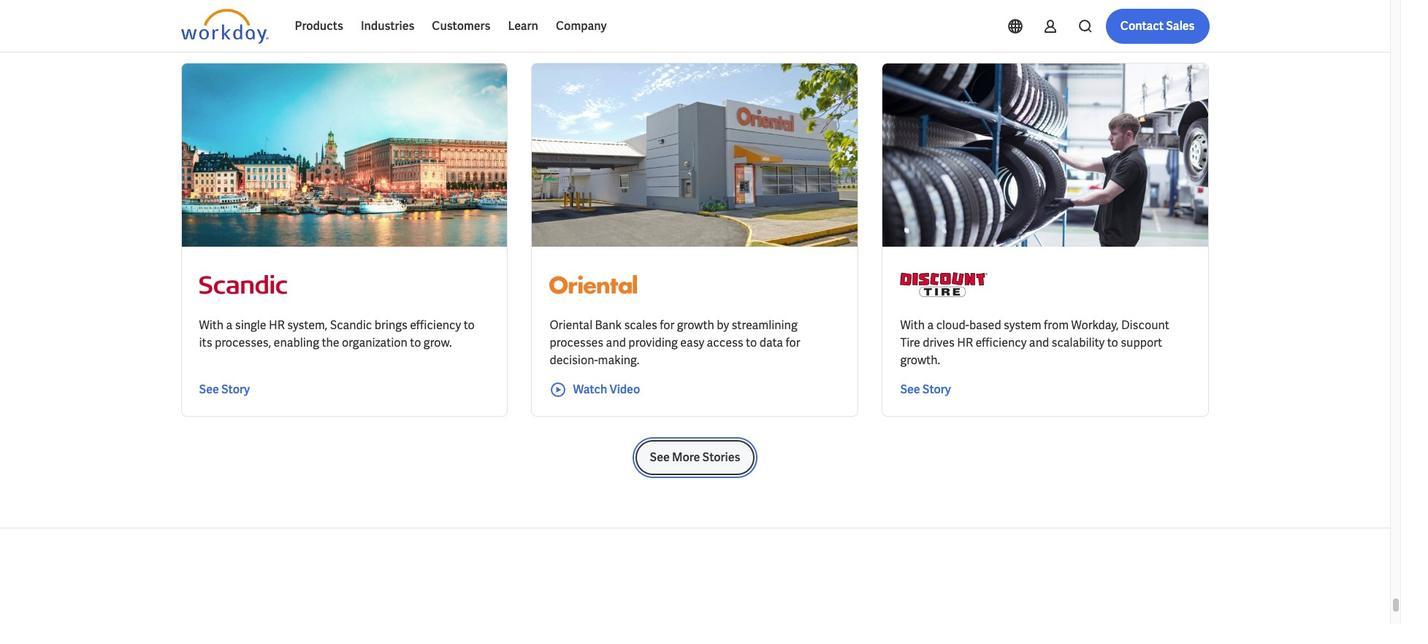 Task type: describe. For each thing, give the bounding box(es) containing it.
oriental bank scales for growth by streamlining processes and providing easy access to data for decision-making.
[[550, 318, 801, 368]]

see more stories
[[650, 450, 741, 466]]

and inside oriental bank scales for growth by streamlining processes and providing easy access to data for decision-making.
[[606, 336, 626, 351]]

2 horizontal spatial watch video
[[987, 4, 1054, 20]]

watch the adventists healthcare, inc. customer video image
[[550, 4, 567, 21]]

providing
[[629, 336, 678, 351]]

0 horizontal spatial more
[[501, 16, 526, 29]]

oriental
[[550, 318, 593, 333]]

0 horizontal spatial for
[[660, 318, 675, 333]]

with a cloud-based system from workday, discount tire drives hr efficiency and scalability to support growth.
[[901, 318, 1170, 368]]

to inside with a cloud-based system from workday, discount tire drives hr efficiency and scalability to support growth.
[[1108, 336, 1119, 351]]

enabling
[[274, 336, 319, 351]]

bank
[[595, 318, 622, 333]]

products button
[[286, 9, 352, 44]]

workday,
[[1072, 318, 1119, 333]]

decision-
[[550, 353, 598, 368]]

go to the homepage image
[[181, 9, 269, 44]]

brings
[[375, 318, 408, 333]]

easy
[[681, 336, 705, 351]]

single
[[235, 318, 267, 333]]

contact
[[1121, 18, 1164, 34]]

1 horizontal spatial video
[[610, 382, 640, 398]]

1 horizontal spatial for
[[786, 336, 801, 351]]

topic
[[193, 16, 217, 29]]

see story link for its
[[199, 382, 250, 399]]

0 horizontal spatial watch
[[223, 4, 257, 20]]

processes,
[[215, 336, 271, 351]]

story for its
[[221, 382, 250, 398]]

industry
[[270, 16, 309, 29]]

scandic image
[[199, 265, 287, 306]]

0 horizontal spatial watch video link
[[199, 4, 290, 21]]

a for cloud-
[[928, 318, 934, 333]]

see more stories button
[[636, 441, 755, 476]]

oriental bank image
[[550, 265, 638, 306]]

products
[[295, 18, 343, 34]]

industries
[[361, 18, 415, 34]]

business outcome button
[[350, 8, 478, 37]]

1 horizontal spatial watch video link
[[550, 382, 640, 399]]

industry button
[[258, 8, 338, 37]]

the
[[322, 336, 340, 351]]

a for single
[[226, 318, 233, 333]]

see for with a single hr system, scandic brings efficiency to its processes, enabling the organization to grow.
[[199, 382, 219, 398]]

company button
[[547, 9, 616, 44]]

drives
[[923, 336, 955, 351]]

grow.
[[424, 336, 452, 351]]

story for drives
[[923, 382, 951, 398]]

see for with a cloud-based system from workday, discount tire drives hr efficiency and scalability to support growth.
[[901, 382, 921, 398]]

scandic
[[330, 318, 372, 333]]

discount tire image
[[901, 265, 988, 306]]

hr inside with a single hr system, scandic brings efficiency to its processes, enabling the organization to grow.
[[269, 318, 285, 333]]

1 horizontal spatial watch video
[[573, 382, 640, 398]]

with for drives
[[901, 318, 925, 333]]

2 horizontal spatial video
[[1023, 4, 1054, 20]]

from
[[1044, 318, 1069, 333]]

customers
[[432, 18, 491, 34]]

clear
[[571, 16, 596, 29]]

efficiency inside with a cloud-based system from workday, discount tire drives hr efficiency and scalability to support growth.
[[976, 336, 1027, 351]]

data
[[760, 336, 784, 351]]

hr inside with a cloud-based system from workday, discount tire drives hr efficiency and scalability to support growth.
[[958, 336, 974, 351]]

growth
[[677, 318, 715, 333]]

to inside oriental bank scales for growth by streamlining processes and providing easy access to data for decision-making.
[[746, 336, 757, 351]]

system,
[[287, 318, 328, 333]]



Task type: locate. For each thing, give the bounding box(es) containing it.
1 horizontal spatial efficiency
[[976, 336, 1027, 351]]

see story link down processes,
[[199, 382, 250, 399]]

2 horizontal spatial watch
[[987, 4, 1021, 20]]

1 vertical spatial for
[[786, 336, 801, 351]]

0 horizontal spatial with
[[199, 318, 224, 333]]

see down growth.
[[901, 382, 921, 398]]

more button
[[490, 8, 555, 37]]

2 see story link from the left
[[901, 382, 951, 399]]

learn button
[[499, 9, 547, 44]]

with for its
[[199, 318, 224, 333]]

by
[[717, 318, 730, 333]]

clear all button
[[567, 8, 615, 37]]

and up making.
[[606, 336, 626, 351]]

watch video
[[223, 4, 290, 20], [987, 4, 1054, 20], [573, 382, 640, 398]]

learn
[[508, 18, 539, 34]]

for up 'providing'
[[660, 318, 675, 333]]

story
[[221, 382, 250, 398], [923, 382, 951, 398]]

and down system
[[1030, 336, 1050, 351]]

and
[[606, 336, 626, 351], [1030, 336, 1050, 351]]

based
[[970, 318, 1002, 333]]

business outcome
[[362, 16, 449, 29]]

cloud-
[[937, 318, 970, 333]]

1 horizontal spatial with
[[901, 318, 925, 333]]

processes
[[550, 336, 604, 351]]

0 horizontal spatial watch video
[[223, 4, 290, 20]]

0 vertical spatial hr
[[269, 318, 285, 333]]

see
[[199, 382, 219, 398], [901, 382, 921, 398], [650, 450, 670, 466]]

story down processes,
[[221, 382, 250, 398]]

with inside with a single hr system, scandic brings efficiency to its processes, enabling the organization to grow.
[[199, 318, 224, 333]]

and inside with a cloud-based system from workday, discount tire drives hr efficiency and scalability to support growth.
[[1030, 336, 1050, 351]]

watch
[[223, 4, 257, 20], [987, 4, 1021, 20], [573, 382, 608, 398]]

hr right single
[[269, 318, 285, 333]]

to
[[464, 318, 475, 333], [410, 336, 421, 351], [746, 336, 757, 351], [1108, 336, 1119, 351]]

with
[[199, 318, 224, 333], [901, 318, 925, 333]]

1 see story link from the left
[[199, 382, 250, 399]]

2 and from the left
[[1030, 336, 1050, 351]]

discount
[[1122, 318, 1170, 333]]

sales
[[1167, 18, 1195, 34]]

company
[[556, 18, 607, 34]]

0 horizontal spatial see story
[[199, 382, 250, 398]]

contact sales link
[[1106, 9, 1210, 44]]

1 horizontal spatial and
[[1030, 336, 1050, 351]]

1 horizontal spatial see story
[[901, 382, 951, 398]]

with inside with a cloud-based system from workday, discount tire drives hr efficiency and scalability to support growth.
[[901, 318, 925, 333]]

making.
[[598, 353, 640, 368]]

2 horizontal spatial watch video link
[[963, 4, 1054, 21]]

video
[[259, 4, 290, 20], [1023, 4, 1054, 20], [610, 382, 640, 398]]

0 horizontal spatial video
[[259, 4, 290, 20]]

scales
[[624, 318, 658, 333]]

0 horizontal spatial see
[[199, 382, 219, 398]]

a inside with a single hr system, scandic brings efficiency to its processes, enabling the organization to grow.
[[226, 318, 233, 333]]

more left stories
[[672, 450, 700, 466]]

see story for drives
[[901, 382, 951, 398]]

for right data
[[786, 336, 801, 351]]

2 horizontal spatial see
[[901, 382, 921, 398]]

see story down processes,
[[199, 382, 250, 398]]

support
[[1121, 336, 1163, 351]]

organization
[[342, 336, 408, 351]]

Search Customer Stories text field
[[1002, 10, 1181, 35]]

access
[[707, 336, 744, 351]]

watch video link
[[199, 4, 290, 21], [963, 4, 1054, 21], [550, 382, 640, 399]]

1 horizontal spatial watch
[[573, 382, 608, 398]]

1 horizontal spatial a
[[928, 318, 934, 333]]

0 horizontal spatial hr
[[269, 318, 285, 333]]

0 horizontal spatial and
[[606, 336, 626, 351]]

1 vertical spatial hr
[[958, 336, 974, 351]]

its
[[199, 336, 212, 351]]

efficiency
[[410, 318, 461, 333], [976, 336, 1027, 351]]

0 horizontal spatial story
[[221, 382, 250, 398]]

a
[[226, 318, 233, 333], [928, 318, 934, 333]]

topic button
[[181, 8, 247, 37]]

2 story from the left
[[923, 382, 951, 398]]

more
[[501, 16, 526, 29], [672, 450, 700, 466]]

business
[[362, 16, 403, 29]]

1 see story from the left
[[199, 382, 250, 398]]

see story for its
[[199, 382, 250, 398]]

2 a from the left
[[928, 318, 934, 333]]

outcome
[[405, 16, 449, 29]]

2 with from the left
[[901, 318, 925, 333]]

see left stories
[[650, 450, 670, 466]]

1 with from the left
[[199, 318, 224, 333]]

see story link down growth.
[[901, 382, 951, 399]]

1 and from the left
[[606, 336, 626, 351]]

see story down growth.
[[901, 382, 951, 398]]

0 horizontal spatial efficiency
[[410, 318, 461, 333]]

with up tire
[[901, 318, 925, 333]]

contact sales
[[1121, 18, 1195, 34]]

a inside with a cloud-based system from workday, discount tire drives hr efficiency and scalability to support growth.
[[928, 318, 934, 333]]

with a single hr system, scandic brings efficiency to its processes, enabling the organization to grow.
[[199, 318, 475, 351]]

streamlining
[[732, 318, 798, 333]]

2 see story from the left
[[901, 382, 951, 398]]

1 horizontal spatial hr
[[958, 336, 974, 351]]

story down growth.
[[923, 382, 951, 398]]

1 horizontal spatial story
[[923, 382, 951, 398]]

see story link for drives
[[901, 382, 951, 399]]

see story
[[199, 382, 250, 398], [901, 382, 951, 398]]

growth.
[[901, 353, 941, 368]]

1 vertical spatial more
[[672, 450, 700, 466]]

system
[[1004, 318, 1042, 333]]

0 vertical spatial for
[[660, 318, 675, 333]]

see inside button
[[650, 450, 670, 466]]

1 vertical spatial efficiency
[[976, 336, 1027, 351]]

0 vertical spatial more
[[501, 16, 526, 29]]

scalability
[[1052, 336, 1105, 351]]

1 story from the left
[[221, 382, 250, 398]]

0 vertical spatial efficiency
[[410, 318, 461, 333]]

efficiency inside with a single hr system, scandic brings efficiency to its processes, enabling the organization to grow.
[[410, 318, 461, 333]]

with up its
[[199, 318, 224, 333]]

see down its
[[199, 382, 219, 398]]

stories
[[703, 450, 741, 466]]

a left single
[[226, 318, 233, 333]]

0 horizontal spatial a
[[226, 318, 233, 333]]

clear all
[[571, 16, 610, 29]]

hr
[[269, 318, 285, 333], [958, 336, 974, 351]]

1 horizontal spatial more
[[672, 450, 700, 466]]

industries button
[[352, 9, 423, 44]]

for
[[660, 318, 675, 333], [786, 336, 801, 351]]

0 horizontal spatial see story link
[[199, 382, 250, 399]]

1 horizontal spatial see
[[650, 450, 670, 466]]

tire
[[901, 336, 921, 351]]

1 horizontal spatial see story link
[[901, 382, 951, 399]]

efficiency up grow.
[[410, 318, 461, 333]]

a up drives
[[928, 318, 934, 333]]

hr down cloud-
[[958, 336, 974, 351]]

more left watch the adventists healthcare, inc. customer video icon
[[501, 16, 526, 29]]

see story link
[[199, 382, 250, 399], [901, 382, 951, 399]]

customers button
[[423, 9, 499, 44]]

all
[[598, 16, 610, 29]]

1 a from the left
[[226, 318, 233, 333]]

efficiency down "based"
[[976, 336, 1027, 351]]



Task type: vqa. For each thing, say whether or not it's contained in the screenshot.
Partners dropdown button
no



